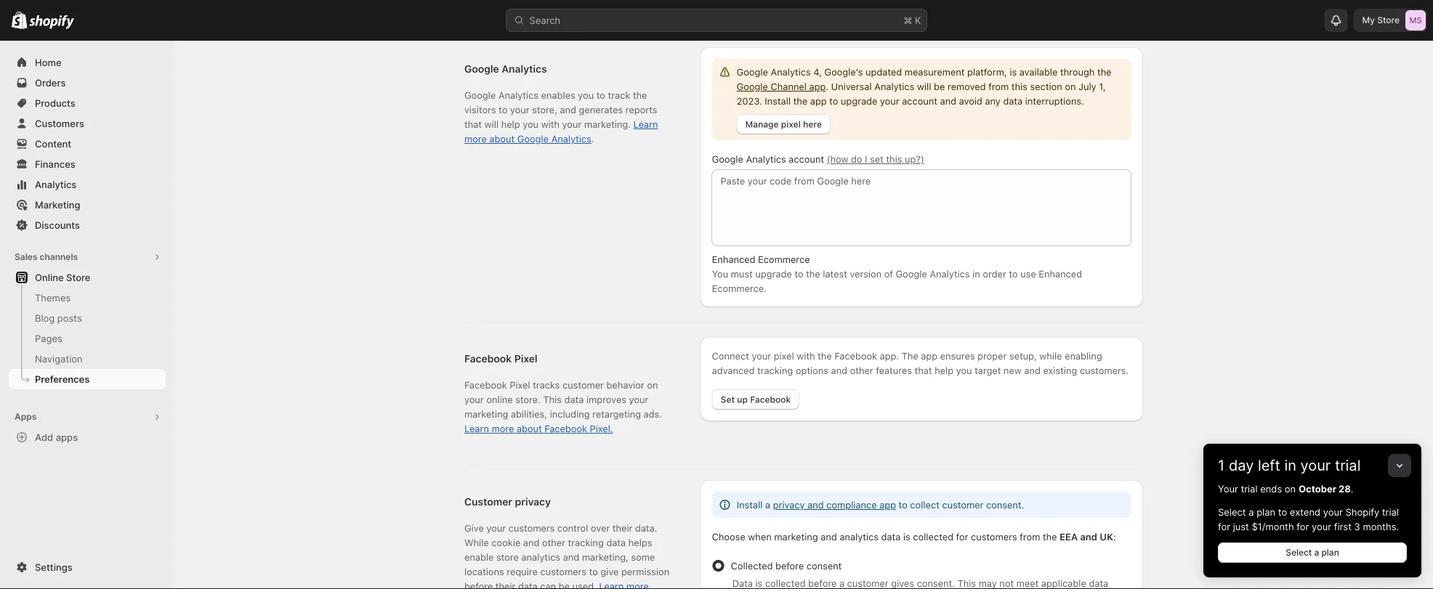 Task type: vqa. For each thing, say whether or not it's contained in the screenshot.
Enter time Text Box for YYYY-MM-DD text box
no



Task type: locate. For each thing, give the bounding box(es) containing it.
add apps
[[35, 432, 78, 443]]

select up just
[[1219, 507, 1247, 518]]

discounts
[[35, 220, 80, 231]]

your up first on the bottom of page
[[1324, 507, 1344, 518]]

1 vertical spatial select
[[1286, 548, 1313, 558]]

select
[[1219, 507, 1247, 518], [1286, 548, 1313, 558]]

orders
[[35, 77, 66, 88]]

28
[[1339, 484, 1352, 495]]

1 horizontal spatial for
[[1297, 521, 1310, 533]]

day
[[1230, 457, 1255, 475]]

k
[[915, 15, 922, 26]]

plan up $1/month
[[1257, 507, 1276, 518]]

3
[[1355, 521, 1361, 533]]

0 vertical spatial a
[[1249, 507, 1255, 518]]

sales channels button
[[9, 247, 166, 268]]

1 horizontal spatial select
[[1286, 548, 1313, 558]]

a inside select a plan to extend your shopify trial for just $1/month for your first 3 months.
[[1249, 507, 1255, 518]]

apps button
[[9, 407, 166, 428]]

your
[[1301, 457, 1332, 475], [1324, 507, 1344, 518], [1312, 521, 1332, 533]]

select for select a plan to extend your shopify trial for just $1/month for your first 3 months.
[[1219, 507, 1247, 518]]

your trial ends on october 28 .
[[1219, 484, 1354, 495]]

themes link
[[9, 288, 166, 308]]

first
[[1335, 521, 1352, 533]]

preferences
[[35, 374, 90, 385]]

for left just
[[1219, 521, 1231, 533]]

0 horizontal spatial a
[[1249, 507, 1255, 518]]

posts
[[57, 313, 82, 324]]

1 vertical spatial trial
[[1242, 484, 1258, 495]]

select a plan
[[1286, 548, 1340, 558]]

a up just
[[1249, 507, 1255, 518]]

store for my store
[[1378, 15, 1400, 25]]

store for online store
[[66, 272, 90, 283]]

1 vertical spatial plan
[[1322, 548, 1340, 558]]

ends
[[1261, 484, 1283, 495]]

plan inside select a plan to extend your shopify trial for just $1/month for your first 3 months.
[[1257, 507, 1276, 518]]

select down select a plan to extend your shopify trial for just $1/month for your first 3 months.
[[1286, 548, 1313, 558]]

2 vertical spatial trial
[[1383, 507, 1400, 518]]

october
[[1299, 484, 1337, 495]]

marketing link
[[9, 195, 166, 215]]

.
[[1352, 484, 1354, 495]]

content
[[35, 138, 71, 149]]

orders link
[[9, 73, 166, 93]]

my
[[1363, 15, 1376, 25]]

navigation
[[35, 353, 83, 365]]

select a plan to extend your shopify trial for just $1/month for your first 3 months.
[[1219, 507, 1400, 533]]

1 horizontal spatial trial
[[1336, 457, 1362, 475]]

analytics
[[35, 179, 77, 190]]

store right my
[[1378, 15, 1400, 25]]

1 vertical spatial a
[[1315, 548, 1320, 558]]

trial
[[1336, 457, 1362, 475], [1242, 484, 1258, 495], [1383, 507, 1400, 518]]

a
[[1249, 507, 1255, 518], [1315, 548, 1320, 558]]

plan
[[1257, 507, 1276, 518], [1322, 548, 1340, 558]]

settings link
[[9, 558, 166, 578]]

a for select a plan
[[1315, 548, 1320, 558]]

in
[[1285, 457, 1297, 475]]

extend
[[1291, 507, 1321, 518]]

trial inside select a plan to extend your shopify trial for just $1/month for your first 3 months.
[[1383, 507, 1400, 518]]

0 vertical spatial your
[[1301, 457, 1332, 475]]

finances
[[35, 159, 75, 170]]

themes
[[35, 292, 71, 304]]

blog
[[35, 313, 55, 324]]

0 horizontal spatial select
[[1219, 507, 1247, 518]]

0 vertical spatial store
[[1378, 15, 1400, 25]]

1 horizontal spatial plan
[[1322, 548, 1340, 558]]

for
[[1219, 521, 1231, 533], [1297, 521, 1310, 533]]

trial up the 28
[[1336, 457, 1362, 475]]

your inside dropdown button
[[1301, 457, 1332, 475]]

on
[[1286, 484, 1297, 495]]

your left first on the bottom of page
[[1312, 521, 1332, 533]]

trial up months.
[[1383, 507, 1400, 518]]

a down select a plan to extend your shopify trial for just $1/month for your first 3 months.
[[1315, 548, 1320, 558]]

trial right your
[[1242, 484, 1258, 495]]

customers
[[35, 118, 84, 129]]

my store image
[[1406, 10, 1427, 31]]

products link
[[9, 93, 166, 113]]

2 horizontal spatial trial
[[1383, 507, 1400, 518]]

store down sales channels button
[[66, 272, 90, 283]]

1 horizontal spatial a
[[1315, 548, 1320, 558]]

navigation link
[[9, 349, 166, 369]]

my store
[[1363, 15, 1400, 25]]

select inside select a plan to extend your shopify trial for just $1/month for your first 3 months.
[[1219, 507, 1247, 518]]

your up october in the right bottom of the page
[[1301, 457, 1332, 475]]

0 vertical spatial select
[[1219, 507, 1247, 518]]

1 day left in your trial element
[[1204, 482, 1422, 578]]

add
[[35, 432, 53, 443]]

0 horizontal spatial plan
[[1257, 507, 1276, 518]]

0 vertical spatial plan
[[1257, 507, 1276, 518]]

1 horizontal spatial store
[[1378, 15, 1400, 25]]

⌘ k
[[904, 15, 922, 26]]

just
[[1234, 521, 1250, 533]]

store
[[1378, 15, 1400, 25], [66, 272, 90, 283]]

select a plan link
[[1219, 543, 1408, 564]]

0 horizontal spatial for
[[1219, 521, 1231, 533]]

preferences link
[[9, 369, 166, 390]]

0 horizontal spatial store
[[66, 272, 90, 283]]

1 vertical spatial store
[[66, 272, 90, 283]]

0 vertical spatial trial
[[1336, 457, 1362, 475]]

plan down first on the bottom of page
[[1322, 548, 1340, 558]]

discounts link
[[9, 215, 166, 236]]

for down extend
[[1297, 521, 1310, 533]]



Task type: describe. For each thing, give the bounding box(es) containing it.
home link
[[9, 52, 166, 73]]

1 day left in your trial button
[[1204, 444, 1422, 475]]

⌘
[[904, 15, 913, 26]]

content link
[[9, 134, 166, 154]]

plan for select a plan
[[1322, 548, 1340, 558]]

1 vertical spatial your
[[1324, 507, 1344, 518]]

left
[[1259, 457, 1281, 475]]

settings
[[35, 562, 72, 573]]

pages
[[35, 333, 62, 344]]

$1/month
[[1252, 521, 1295, 533]]

2 for from the left
[[1297, 521, 1310, 533]]

products
[[35, 97, 75, 109]]

channels
[[40, 252, 78, 263]]

online
[[35, 272, 64, 283]]

a for select a plan to extend your shopify trial for just $1/month for your first 3 months.
[[1249, 507, 1255, 518]]

2 vertical spatial your
[[1312, 521, 1332, 533]]

1 for from the left
[[1219, 521, 1231, 533]]

shopify image
[[12, 11, 27, 29]]

blog posts link
[[9, 308, 166, 329]]

sales
[[15, 252, 37, 263]]

pages link
[[9, 329, 166, 349]]

to
[[1279, 507, 1288, 518]]

months.
[[1364, 521, 1400, 533]]

online store
[[35, 272, 90, 283]]

plan for select a plan to extend your shopify trial for just $1/month for your first 3 months.
[[1257, 507, 1276, 518]]

shopify image
[[29, 15, 74, 29]]

trial inside 1 day left in your trial dropdown button
[[1336, 457, 1362, 475]]

select for select a plan
[[1286, 548, 1313, 558]]

search
[[530, 15, 561, 26]]

home
[[35, 57, 62, 68]]

sales channels
[[15, 252, 78, 263]]

online store link
[[9, 268, 166, 288]]

1
[[1219, 457, 1225, 475]]

add apps button
[[9, 428, 166, 448]]

marketing
[[35, 199, 80, 211]]

shopify
[[1346, 507, 1380, 518]]

your
[[1219, 484, 1239, 495]]

1 day left in your trial
[[1219, 457, 1362, 475]]

apps
[[15, 412, 37, 422]]

finances link
[[9, 154, 166, 175]]

analytics link
[[9, 175, 166, 195]]

customers link
[[9, 113, 166, 134]]

blog posts
[[35, 313, 82, 324]]

apps
[[56, 432, 78, 443]]

0 horizontal spatial trial
[[1242, 484, 1258, 495]]



